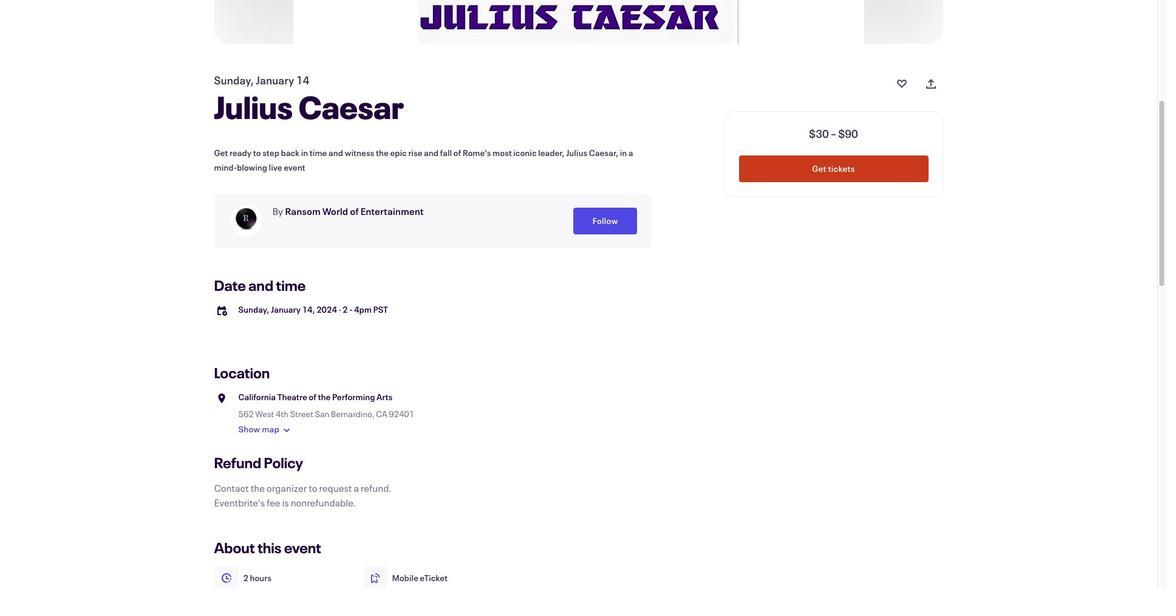 Task type: describe. For each thing, give the bounding box(es) containing it.
show map button
[[238, 420, 294, 440]]

92401
[[389, 408, 414, 420]]

a inside 'get ready to step back in time and witness the epic rise and fall of rome's most iconic leader, julius caesar, in a mind-blowing live event'
[[629, 147, 633, 159]]

1 horizontal spatial and
[[329, 147, 343, 159]]

julius inside the 'sunday, january 14 julius caesar'
[[214, 86, 293, 128]]

·
[[339, 304, 341, 315]]

california theatre of the performing arts 562 west 4th street san bernardino, ca 92401
[[238, 391, 414, 420]]

mobile
[[392, 572, 418, 584]]

1 horizontal spatial of
[[350, 205, 359, 217]]

performing
[[332, 391, 375, 403]]

event inside 'get ready to step back in time and witness the epic rise and fall of rome's most iconic leader, julius caesar, in a mind-blowing live event'
[[284, 162, 305, 173]]

date
[[214, 276, 246, 295]]

a inside contact the organizer to request a refund. eventbrite's fee is nonrefundable.
[[354, 482, 359, 494]]

of inside 'get ready to step back in time and witness the epic rise and fall of rome's most iconic leader, julius caesar, in a mind-blowing live event'
[[453, 147, 461, 159]]

2 hours
[[243, 572, 272, 584]]

witness
[[345, 147, 374, 159]]

fee
[[267, 496, 280, 509]]

2 event from the top
[[284, 538, 321, 558]]

sunday, for julius
[[214, 73, 254, 87]]

get for get tickets
[[812, 163, 827, 174]]

$30
[[809, 126, 829, 141]]

iconic
[[513, 147, 537, 159]]

get tickets
[[812, 163, 855, 174]]

hours
[[250, 572, 272, 584]]

refund
[[214, 453, 261, 473]]

california
[[238, 391, 276, 403]]

julius caesar image
[[293, 0, 864, 44]]

tickets
[[828, 163, 855, 174]]

get for get ready to step back in time and witness the epic rise and fall of rome's most iconic leader, julius caesar, in a mind-blowing live event
[[214, 147, 228, 159]]

contact the organizer to request a refund. eventbrite's fee is nonrefundable.
[[214, 482, 392, 509]]

request
[[319, 482, 352, 494]]

refund.
[[361, 482, 392, 494]]

0 horizontal spatial and
[[248, 276, 273, 295]]

entertainment
[[360, 205, 424, 217]]

organizer
[[267, 482, 307, 494]]

january for 2024
[[271, 304, 301, 315]]

14,
[[302, 304, 315, 315]]

organizer profile element
[[214, 194, 651, 248]]

contact
[[214, 482, 249, 494]]

step
[[262, 147, 279, 159]]

1 in from the left
[[301, 147, 308, 159]]

january for julius
[[256, 73, 294, 87]]

date and time
[[214, 276, 306, 295]]

blowing
[[237, 162, 267, 173]]

show
[[238, 423, 260, 435]]

time inside 'get ready to step back in time and witness the epic rise and fall of rome's most iconic leader, julius caesar, in a mind-blowing live event'
[[310, 147, 327, 159]]

mind-
[[214, 162, 237, 173]]



Task type: vqa. For each thing, say whether or not it's contained in the screenshot.
the bottom Nightlife
no



Task type: locate. For each thing, give the bounding box(es) containing it.
a left refund. on the bottom of the page
[[354, 482, 359, 494]]

sunday, inside the 'sunday, january 14 julius caesar'
[[214, 73, 254, 87]]

by
[[272, 205, 283, 217]]

0 vertical spatial of
[[453, 147, 461, 159]]

in
[[301, 147, 308, 159], [620, 147, 627, 159]]

eticket
[[420, 572, 448, 584]]

julius right leader,
[[566, 147, 587, 159]]

january left 14
[[256, 73, 294, 87]]

0 horizontal spatial to
[[253, 147, 261, 159]]

get
[[214, 147, 228, 159], [812, 163, 827, 174]]

january inside the 'sunday, january 14 julius caesar'
[[256, 73, 294, 87]]

0 vertical spatial to
[[253, 147, 261, 159]]

1 horizontal spatial julius
[[566, 147, 587, 159]]

the up san
[[318, 391, 331, 403]]

0 vertical spatial get
[[214, 147, 228, 159]]

january
[[256, 73, 294, 87], [271, 304, 301, 315]]

the up eventbrite's
[[251, 482, 265, 494]]

this
[[257, 538, 281, 558]]

west
[[255, 408, 274, 420]]

nonrefundable.
[[291, 496, 356, 509]]

ready
[[230, 147, 252, 159]]

map
[[262, 423, 279, 435]]

and
[[329, 147, 343, 159], [424, 147, 439, 159], [248, 276, 273, 295]]

2 right ·
[[343, 304, 348, 315]]

pst
[[373, 304, 388, 315]]

caesar,
[[589, 147, 618, 159]]

the inside california theatre of the performing arts 562 west 4th street san bernardino, ca 92401
[[318, 391, 331, 403]]

0 horizontal spatial get
[[214, 147, 228, 159]]

the
[[376, 147, 389, 159], [318, 391, 331, 403], [251, 482, 265, 494]]

to
[[253, 147, 261, 159], [309, 482, 317, 494]]

ca
[[376, 408, 387, 420]]

2 vertical spatial of
[[309, 391, 316, 403]]

0 vertical spatial the
[[376, 147, 389, 159]]

get tickets button
[[739, 155, 928, 182]]

sunday, january 14, 2024 · 2 - 4pm pst
[[238, 304, 388, 315]]

1 horizontal spatial the
[[318, 391, 331, 403]]

time
[[310, 147, 327, 159], [276, 276, 306, 295]]

in right back
[[301, 147, 308, 159]]

time up 14,
[[276, 276, 306, 295]]

event down back
[[284, 162, 305, 173]]

event right 'this'
[[284, 538, 321, 558]]

about this event
[[214, 538, 321, 558]]

time right back
[[310, 147, 327, 159]]

2 in from the left
[[620, 147, 627, 159]]

julius
[[214, 86, 293, 128], [566, 147, 587, 159]]

and right date
[[248, 276, 273, 295]]

and left witness
[[329, 147, 343, 159]]

of right "fall"
[[453, 147, 461, 159]]

most
[[493, 147, 512, 159]]

0 horizontal spatial of
[[309, 391, 316, 403]]

to up nonrefundable.
[[309, 482, 317, 494]]

1 vertical spatial sunday,
[[238, 304, 269, 315]]

sunday,
[[214, 73, 254, 87], [238, 304, 269, 315]]

street
[[290, 408, 313, 420]]

live
[[269, 162, 282, 173]]

2 left hours
[[243, 572, 248, 584]]

1 vertical spatial event
[[284, 538, 321, 558]]

rise
[[408, 147, 422, 159]]

1 vertical spatial time
[[276, 276, 306, 295]]

julius up ready
[[214, 86, 293, 128]]

-
[[349, 304, 353, 315]]

1 horizontal spatial in
[[620, 147, 627, 159]]

2 horizontal spatial the
[[376, 147, 389, 159]]

the left epic
[[376, 147, 389, 159]]

julius inside 'get ready to step back in time and witness the epic rise and fall of rome's most iconic leader, julius caesar, in a mind-blowing live event'
[[566, 147, 587, 159]]

1 vertical spatial january
[[271, 304, 301, 315]]

1 vertical spatial of
[[350, 205, 359, 217]]

0 vertical spatial 2
[[343, 304, 348, 315]]

1 vertical spatial to
[[309, 482, 317, 494]]

caesar
[[298, 86, 404, 128]]

0 vertical spatial january
[[256, 73, 294, 87]]

event
[[284, 162, 305, 173], [284, 538, 321, 558]]

0 horizontal spatial time
[[276, 276, 306, 295]]

back
[[281, 147, 300, 159]]

show map
[[238, 423, 279, 435]]

eventbrite's
[[214, 496, 265, 509]]

sunday, for 2024
[[238, 304, 269, 315]]

1 horizontal spatial a
[[629, 147, 633, 159]]

leader,
[[538, 147, 565, 159]]

refund policy
[[214, 453, 303, 473]]

to inside contact the organizer to request a refund. eventbrite's fee is nonrefundable.
[[309, 482, 317, 494]]

14
[[296, 73, 309, 87]]

ransom
[[285, 205, 321, 217]]

0 horizontal spatial a
[[354, 482, 359, 494]]

in right caesar,
[[620, 147, 627, 159]]

1 vertical spatial get
[[812, 163, 827, 174]]

2 horizontal spatial of
[[453, 147, 461, 159]]

and left "fall"
[[424, 147, 439, 159]]

a right caesar,
[[629, 147, 633, 159]]

0 vertical spatial a
[[629, 147, 633, 159]]

get inside 'get ready to step back in time and witness the epic rise and fall of rome's most iconic leader, julius caesar, in a mind-blowing live event'
[[214, 147, 228, 159]]

a
[[629, 147, 633, 159], [354, 482, 359, 494]]

4pm
[[354, 304, 372, 315]]

get inside get tickets button
[[812, 163, 827, 174]]

0 horizontal spatial julius
[[214, 86, 293, 128]]

follow button
[[574, 208, 637, 234]]

1 horizontal spatial 2
[[343, 304, 348, 315]]

is
[[282, 496, 289, 509]]

about
[[214, 538, 255, 558]]

fall
[[440, 147, 452, 159]]

4th
[[276, 408, 289, 420]]

the inside 'get ready to step back in time and witness the epic rise and fall of rome's most iconic leader, julius caesar, in a mind-blowing live event'
[[376, 147, 389, 159]]

–
[[831, 126, 836, 141]]

mobile eticket
[[392, 572, 448, 584]]

get ready to step back in time and witness the epic rise and fall of rome's most iconic leader, julius caesar, in a mind-blowing live event
[[214, 147, 633, 173]]

1 horizontal spatial get
[[812, 163, 827, 174]]

san
[[315, 408, 329, 420]]

policy
[[264, 453, 303, 473]]

1 vertical spatial the
[[318, 391, 331, 403]]

january left 14,
[[271, 304, 301, 315]]

0 vertical spatial time
[[310, 147, 327, 159]]

$90
[[838, 126, 858, 141]]

$30 – $90
[[809, 126, 858, 141]]

get up mind-
[[214, 147, 228, 159]]

1 vertical spatial julius
[[566, 147, 587, 159]]

562
[[238, 408, 254, 420]]

world
[[322, 205, 348, 217]]

theatre
[[277, 391, 307, 403]]

arts
[[377, 391, 393, 403]]

1 horizontal spatial to
[[309, 482, 317, 494]]

1 event from the top
[[284, 162, 305, 173]]

0 horizontal spatial the
[[251, 482, 265, 494]]

2024
[[317, 304, 337, 315]]

of right world
[[350, 205, 359, 217]]

0 vertical spatial sunday,
[[214, 73, 254, 87]]

2 horizontal spatial and
[[424, 147, 439, 159]]

bernardino,
[[331, 408, 374, 420]]

rome's
[[463, 147, 491, 159]]

to inside 'get ready to step back in time and witness the epic rise and fall of rome's most iconic leader, julius caesar, in a mind-blowing live event'
[[253, 147, 261, 159]]

follow
[[592, 215, 618, 227]]

by ransom world of entertainment
[[272, 205, 424, 217]]

2
[[343, 304, 348, 315], [243, 572, 248, 584]]

of up san
[[309, 391, 316, 403]]

2 vertical spatial the
[[251, 482, 265, 494]]

0 horizontal spatial 2
[[243, 572, 248, 584]]

of inside california theatre of the performing arts 562 west 4th street san bernardino, ca 92401
[[309, 391, 316, 403]]

epic
[[390, 147, 407, 159]]

0 vertical spatial julius
[[214, 86, 293, 128]]

to left step
[[253, 147, 261, 159]]

0 horizontal spatial in
[[301, 147, 308, 159]]

of
[[453, 147, 461, 159], [350, 205, 359, 217], [309, 391, 316, 403]]

the inside contact the organizer to request a refund. eventbrite's fee is nonrefundable.
[[251, 482, 265, 494]]

get left tickets
[[812, 163, 827, 174]]

1 horizontal spatial time
[[310, 147, 327, 159]]

sunday, january 14 julius caesar
[[214, 73, 404, 128]]

0 vertical spatial event
[[284, 162, 305, 173]]

1 vertical spatial 2
[[243, 572, 248, 584]]

1 vertical spatial a
[[354, 482, 359, 494]]

location
[[214, 363, 270, 383]]



